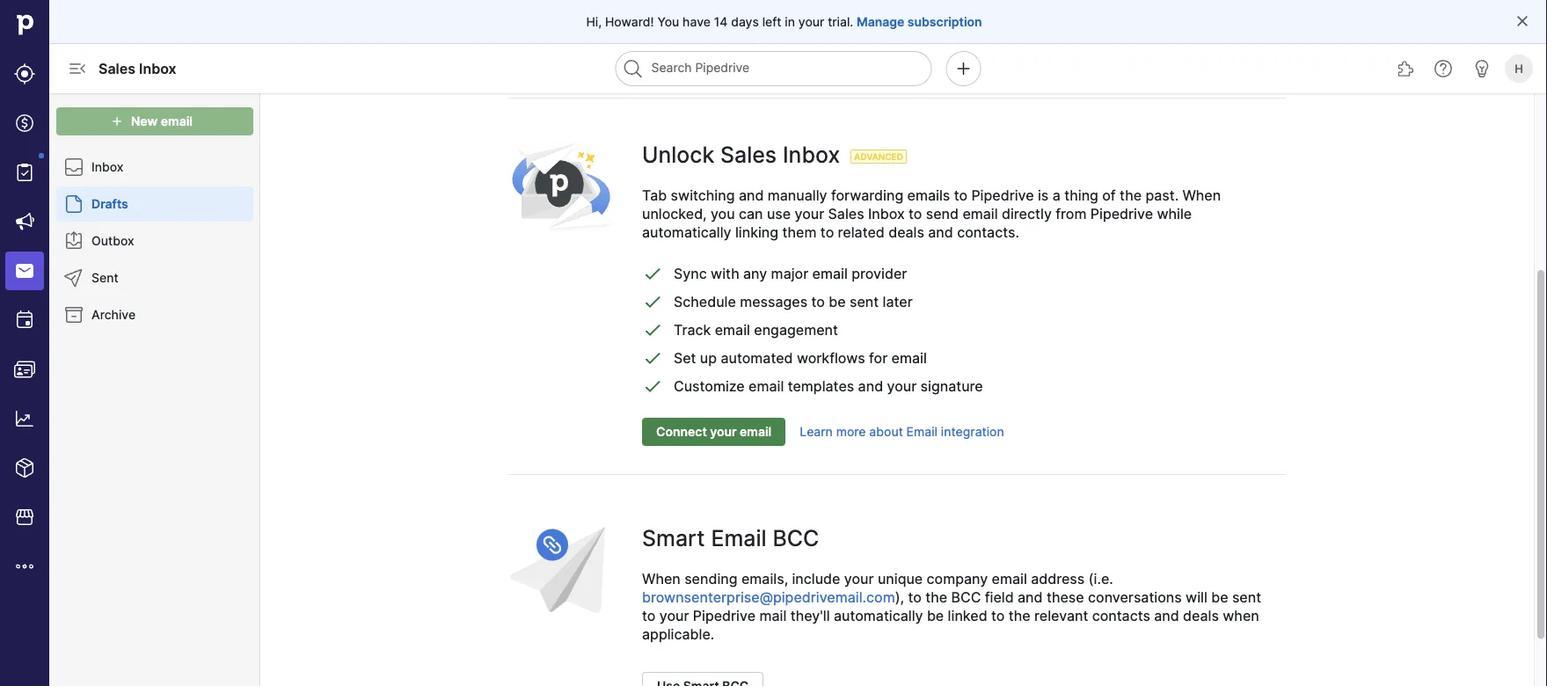 Task type: describe. For each thing, give the bounding box(es) containing it.
thing
[[1065, 187, 1099, 204]]

to up engagement in the top of the page
[[812, 293, 825, 310]]

customize email templates and your signature
[[674, 377, 984, 395]]

bcc inside '), to the bcc field and these conversations will be sent to your pipedrive mail they'll automatically be linked to the relevant contacts and deals when applicable.'
[[952, 589, 982, 606]]

company
[[927, 571, 988, 588]]

emails,
[[742, 571, 789, 588]]

outbox link
[[56, 224, 253, 259]]

email down automated
[[749, 377, 784, 395]]

automated
[[721, 349, 793, 366]]

color positive image for sync
[[642, 263, 664, 284]]

learn more about email integration link
[[800, 423, 1005, 441]]

sent inside '), to the bcc field and these conversations will be sent to your pipedrive mail they'll automatically be linked to the relevant contacts and deals when applicable.'
[[1233, 589, 1262, 606]]

tab
[[642, 187, 667, 204]]

emails
[[908, 187, 951, 204]]

), to the bcc field and these conversations will be sent to your pipedrive mail they'll automatically be linked to the relevant contacts and deals when applicable.
[[642, 589, 1262, 643]]

can
[[739, 205, 763, 223]]

up
[[700, 349, 717, 366]]

sync
[[674, 265, 707, 282]]

h button
[[1502, 51, 1537, 86]]

connect your email button
[[642, 418, 786, 446]]

later
[[883, 293, 913, 310]]

will
[[1186, 589, 1208, 606]]

color secondary image for inbox
[[63, 157, 84, 178]]

email inside when sending emails, include your unique company email address   (i.e. brownsenterprise@pipedrivemail.com
[[992, 571, 1028, 588]]

messages
[[740, 293, 808, 310]]

linking
[[736, 224, 779, 241]]

and up can
[[739, 187, 764, 204]]

hi, howard! you have 14 days left in your  trial. manage subscription
[[586, 14, 983, 29]]

email right major
[[813, 265, 848, 282]]

applicable.
[[642, 626, 715, 643]]

to down emails
[[909, 205, 923, 223]]

forwarding
[[832, 187, 904, 204]]

email inside tab switching and manually forwarding emails to pipedrive is a thing of the past. when unlocked, you can use your sales inbox to send email directly from pipedrive while automatically linking them to related deals and contacts.
[[963, 205, 998, 223]]

linked
[[948, 608, 988, 625]]

unique
[[878, 571, 923, 588]]

sales inbox image
[[14, 260, 35, 282]]

have
[[683, 14, 711, 29]]

products image
[[14, 458, 35, 479]]

directly
[[1002, 205, 1052, 223]]

1 horizontal spatial the
[[1009, 608, 1031, 625]]

brownsenterprise@pipedrivemail.com link
[[642, 589, 896, 606]]

integration
[[941, 425, 1005, 439]]

1 horizontal spatial pipedrive
[[972, 187, 1035, 204]]

these
[[1047, 589, 1085, 606]]

the inside tab switching and manually forwarding emails to pipedrive is a thing of the past. when unlocked, you can use your sales inbox to send email directly from pipedrive while automatically linking them to related deals and contacts.
[[1120, 187, 1142, 204]]

14
[[714, 14, 728, 29]]

manually
[[768, 187, 828, 204]]

inbox link
[[56, 150, 253, 185]]

workflows
[[797, 349, 866, 366]]

color secondary image for archive
[[63, 304, 84, 326]]

unlock sales inbox
[[642, 142, 840, 168]]

tab switching and manually forwarding emails to pipedrive is a thing of the past. when unlocked, you can use your sales inbox to send email directly from pipedrive while automatically linking them to related deals and contacts.
[[642, 187, 1222, 241]]

0 horizontal spatial email
[[711, 525, 767, 552]]

and down send
[[929, 224, 954, 241]]

0 horizontal spatial sales
[[99, 60, 136, 77]]

home image
[[11, 11, 38, 38]]

you
[[658, 14, 680, 29]]

your down for
[[887, 377, 917, 395]]

deals inside '), to the bcc field and these conversations will be sent to your pipedrive mail they'll automatically be linked to the relevant contacts and deals when applicable.'
[[1184, 608, 1220, 625]]

with
[[711, 265, 740, 282]]

contacts
[[1093, 608, 1151, 625]]

and down for
[[859, 377, 884, 395]]

mail
[[760, 608, 787, 625]]

marketplace image
[[14, 507, 35, 528]]

0 horizontal spatial sent
[[850, 293, 879, 310]]

sending
[[685, 571, 738, 588]]

color positive image for customize
[[642, 376, 664, 397]]

signature
[[921, 377, 984, 395]]

activities image
[[14, 310, 35, 331]]

your inside '), to the bcc field and these conversations will be sent to your pipedrive mail they'll automatically be linked to the relevant contacts and deals when applicable.'
[[660, 608, 689, 625]]

learn
[[800, 425, 833, 439]]

color positive image for schedule
[[642, 291, 664, 312]]

customize
[[674, 377, 745, 395]]

deals inside tab switching and manually forwarding emails to pipedrive is a thing of the past. when unlocked, you can use your sales inbox to send email directly from pipedrive while automatically linking them to related deals and contacts.
[[889, 224, 925, 241]]

manage
[[857, 14, 905, 29]]

for
[[870, 349, 888, 366]]

them
[[783, 224, 817, 241]]

provider
[[852, 265, 908, 282]]

when sending emails, include your unique company email address   (i.e. brownsenterprise@pipedrivemail.com
[[642, 571, 1114, 606]]

sales inside tab switching and manually forwarding emails to pipedrive is a thing of the past. when unlocked, you can use your sales inbox to send email directly from pipedrive while automatically linking them to related deals and contacts.
[[829, 205, 865, 223]]

sync with any major email provider
[[674, 265, 908, 282]]

campaigns image
[[14, 211, 35, 232]]

color primary image
[[1516, 14, 1530, 28]]

your inside tab switching and manually forwarding emails to pipedrive is a thing of the past. when unlocked, you can use your sales inbox to send email directly from pipedrive while automatically linking them to related deals and contacts.
[[795, 205, 825, 223]]

automatically inside tab switching and manually forwarding emails to pipedrive is a thing of the past. when unlocked, you can use your sales inbox to send email directly from pipedrive while automatically linking them to related deals and contacts.
[[642, 224, 732, 241]]

days
[[731, 14, 759, 29]]

email right for
[[892, 349, 927, 366]]

1 vertical spatial sales
[[721, 142, 777, 168]]

is
[[1038, 187, 1049, 204]]

set
[[674, 349, 697, 366]]

1 vertical spatial pipedrive
[[1091, 205, 1154, 223]]



Task type: vqa. For each thing, say whether or not it's contained in the screenshot.
out to the top
no



Task type: locate. For each thing, give the bounding box(es) containing it.
contacts.
[[958, 224, 1020, 241]]

contacts image
[[14, 359, 35, 380]]

0 vertical spatial pipedrive
[[972, 187, 1035, 204]]

when inside tab switching and manually forwarding emails to pipedrive is a thing of the past. when unlocked, you can use your sales inbox to send email directly from pipedrive while automatically linking them to related deals and contacts.
[[1183, 187, 1222, 204]]

2 horizontal spatial sales
[[829, 205, 865, 223]]

inbox up drafts
[[92, 160, 124, 175]]

to
[[955, 187, 968, 204], [909, 205, 923, 223], [821, 224, 834, 241], [812, 293, 825, 310], [909, 589, 922, 606], [642, 608, 656, 625], [992, 608, 1005, 625]]

pipedrive down the of
[[1091, 205, 1154, 223]]

1 vertical spatial sent
[[1233, 589, 1262, 606]]

0 vertical spatial color positive image
[[642, 319, 664, 340]]

drafts
[[92, 197, 128, 212]]

2 color positive image from the top
[[642, 291, 664, 312]]

email
[[907, 425, 938, 439], [711, 525, 767, 552]]

bcc up the linked
[[952, 589, 982, 606]]

0 vertical spatial deals
[[889, 224, 925, 241]]

sent down 'provider'
[[850, 293, 879, 310]]

1 horizontal spatial email
[[907, 425, 938, 439]]

more image
[[14, 556, 35, 577]]

color secondary image inside 'archive' link
[[63, 304, 84, 326]]

track email engagement
[[674, 321, 839, 338]]

inbox right menu toggle 'image'
[[139, 60, 177, 77]]

sales right menu toggle 'image'
[[99, 60, 136, 77]]

you
[[711, 205, 735, 223]]

menu item
[[0, 246, 49, 296]]

1 vertical spatial the
[[926, 589, 948, 606]]

your
[[799, 14, 825, 29], [795, 205, 825, 223], [887, 377, 917, 395], [710, 425, 737, 439], [845, 571, 874, 588], [660, 608, 689, 625]]

deals down emails
[[889, 224, 925, 241]]

major
[[771, 265, 809, 282]]

1 horizontal spatial sales
[[721, 142, 777, 168]]

engagement
[[754, 321, 839, 338]]

learn more about email integration
[[800, 425, 1005, 439]]

your right in
[[799, 14, 825, 29]]

while
[[1158, 205, 1193, 223]]

sales
[[99, 60, 136, 77], [721, 142, 777, 168], [829, 205, 865, 223]]

2 vertical spatial color positive image
[[642, 376, 664, 397]]

0 vertical spatial bcc
[[773, 525, 820, 552]]

your inside button
[[710, 425, 737, 439]]

your up them
[[795, 205, 825, 223]]

pipedrive inside '), to the bcc field and these conversations will be sent to your pipedrive mail they'll automatically be linked to the relevant contacts and deals when applicable.'
[[693, 608, 756, 625]]

pipedrive down sending
[[693, 608, 756, 625]]

when
[[1223, 608, 1260, 625]]

color positive image up connect
[[642, 376, 664, 397]]

color secondary image for sent
[[63, 268, 84, 289]]

color undefined image
[[14, 162, 35, 183]]

color positive image for set
[[642, 348, 664, 369]]

sales inbox
[[99, 60, 177, 77]]

switching
[[671, 187, 735, 204]]

your left unique
[[845, 571, 874, 588]]

automatically
[[642, 224, 732, 241], [834, 608, 924, 625]]

left
[[763, 14, 782, 29]]

howard!
[[605, 14, 654, 29]]

color secondary image for outbox
[[63, 231, 84, 252]]

1 horizontal spatial sent
[[1233, 589, 1262, 606]]

quick add image
[[954, 58, 975, 79]]

color secondary image for drafts
[[63, 194, 84, 215]]

email up field
[[992, 571, 1028, 588]]

email inside button
[[740, 425, 772, 439]]

inbox up the manually
[[783, 142, 840, 168]]

use
[[767, 205, 791, 223]]

the down company
[[926, 589, 948, 606]]

3 color secondary image from the top
[[63, 268, 84, 289]]

sent
[[850, 293, 879, 310], [1233, 589, 1262, 606]]

0 horizontal spatial the
[[926, 589, 948, 606]]

0 horizontal spatial be
[[829, 293, 846, 310]]

email up up
[[715, 321, 751, 338]]

color positive image for track
[[642, 319, 664, 340]]

0 horizontal spatial bcc
[[773, 525, 820, 552]]

color secondary image left sent
[[63, 268, 84, 289]]

sales up the related
[[829, 205, 865, 223]]

any
[[744, 265, 768, 282]]

address
[[1032, 571, 1085, 588]]

0 vertical spatial be
[[829, 293, 846, 310]]

1 horizontal spatial when
[[1183, 187, 1222, 204]]

2 vertical spatial sales
[[829, 205, 865, 223]]

color secondary image left outbox
[[63, 231, 84, 252]]

color secondary image inside inbox link
[[63, 157, 84, 178]]

0 vertical spatial sales
[[99, 60, 136, 77]]

your inside when sending emails, include your unique company email address   (i.e. brownsenterprise@pipedrivemail.com
[[845, 571, 874, 588]]

1 horizontal spatial deals
[[1184, 608, 1220, 625]]

email right about
[[907, 425, 938, 439]]

relevant
[[1035, 608, 1089, 625]]

your up applicable.
[[660, 608, 689, 625]]

0 vertical spatial email
[[907, 425, 938, 439]]

menu toggle image
[[67, 58, 88, 79]]

color positive image left set
[[642, 348, 664, 369]]

your right connect
[[710, 425, 737, 439]]

connect your email
[[656, 425, 772, 439]]

sent link
[[56, 260, 253, 296]]

0 vertical spatial sent
[[850, 293, 879, 310]]

insights image
[[14, 408, 35, 429]]

inbox down forwarding
[[869, 205, 905, 223]]

0 vertical spatial color secondary image
[[63, 194, 84, 215]]

1 color positive image from the top
[[642, 319, 664, 340]]

smart email bcc
[[642, 525, 820, 552]]

conversations
[[1089, 589, 1182, 606]]

2 horizontal spatial the
[[1120, 187, 1142, 204]]

past.
[[1146, 187, 1179, 204]]

deals down will at the right bottom of the page
[[1184, 608, 1220, 625]]

2 horizontal spatial pipedrive
[[1091, 205, 1154, 223]]

in
[[785, 14, 796, 29]]

email up the contacts.
[[963, 205, 998, 223]]

1 vertical spatial color secondary image
[[63, 304, 84, 326]]

),
[[896, 589, 905, 606]]

track
[[674, 321, 711, 338]]

1 vertical spatial deals
[[1184, 608, 1220, 625]]

color positive image
[[642, 319, 664, 340], [642, 348, 664, 369]]

be left the linked
[[927, 608, 944, 625]]

1 color positive image from the top
[[642, 263, 664, 284]]

send
[[926, 205, 959, 223]]

they'll
[[791, 608, 830, 625]]

be up engagement in the top of the page
[[829, 293, 846, 310]]

color secondary image
[[63, 157, 84, 178], [63, 231, 84, 252], [63, 268, 84, 289]]

1 vertical spatial when
[[642, 571, 681, 588]]

the
[[1120, 187, 1142, 204], [926, 589, 948, 606], [1009, 608, 1031, 625]]

archive
[[92, 308, 136, 323]]

include
[[792, 571, 841, 588]]

from
[[1056, 205, 1087, 223]]

color positive image left sync
[[642, 263, 664, 284]]

color positive image left schedule
[[642, 291, 664, 312]]

deals image
[[14, 113, 35, 134]]

h
[[1516, 62, 1524, 75]]

trial.
[[828, 14, 854, 29]]

to down field
[[992, 608, 1005, 625]]

the down field
[[1009, 608, 1031, 625]]

schedule messages to be sent later
[[674, 293, 913, 310]]

be
[[829, 293, 846, 310], [1212, 589, 1229, 606], [927, 608, 944, 625]]

brownsenterprise@pipedrivemail.com
[[642, 589, 896, 606]]

unlock
[[642, 142, 715, 168]]

0 horizontal spatial when
[[642, 571, 681, 588]]

when up while
[[1183, 187, 1222, 204]]

email
[[963, 205, 998, 223], [813, 265, 848, 282], [715, 321, 751, 338], [892, 349, 927, 366], [749, 377, 784, 395], [740, 425, 772, 439], [992, 571, 1028, 588]]

manage subscription link
[[857, 13, 983, 30]]

2 color secondary image from the top
[[63, 304, 84, 326]]

inbox inside tab switching and manually forwarding emails to pipedrive is a thing of the past. when unlocked, you can use your sales inbox to send email directly from pipedrive while automatically linking them to related deals and contacts.
[[869, 205, 905, 223]]

to right them
[[821, 224, 834, 241]]

sales assistant image
[[1472, 58, 1493, 79]]

2 color positive image from the top
[[642, 348, 664, 369]]

the right the of
[[1120, 187, 1142, 204]]

2 vertical spatial color secondary image
[[63, 268, 84, 289]]

1 horizontal spatial be
[[927, 608, 944, 625]]

1 vertical spatial be
[[1212, 589, 1229, 606]]

to up applicable.
[[642, 608, 656, 625]]

Search Pipedrive field
[[616, 51, 932, 86]]

email left learn
[[740, 425, 772, 439]]

be right will at the right bottom of the page
[[1212, 589, 1229, 606]]

automatically inside '), to the bcc field and these conversations will be sent to your pipedrive mail they'll automatically be linked to the relevant contacts and deals when applicable.'
[[834, 608, 924, 625]]

1 horizontal spatial bcc
[[952, 589, 982, 606]]

2 color secondary image from the top
[[63, 231, 84, 252]]

2 vertical spatial pipedrive
[[693, 608, 756, 625]]

0 vertical spatial when
[[1183, 187, 1222, 204]]

outbox
[[92, 234, 134, 249]]

color positive image left track
[[642, 319, 664, 340]]

smart
[[642, 525, 705, 552]]

0 vertical spatial automatically
[[642, 224, 732, 241]]

color secondary image inside drafts link
[[63, 194, 84, 215]]

deals
[[889, 224, 925, 241], [1184, 608, 1220, 625]]

set up automated workflows for email
[[674, 349, 927, 366]]

menu
[[0, 0, 49, 686]]

0 horizontal spatial pipedrive
[[693, 608, 756, 625]]

a
[[1053, 187, 1061, 204]]

0 vertical spatial the
[[1120, 187, 1142, 204]]

connect
[[656, 425, 707, 439]]

and down conversations
[[1155, 608, 1180, 625]]

pipedrive up directly at the top of page
[[972, 187, 1035, 204]]

0 horizontal spatial deals
[[889, 224, 925, 241]]

sent
[[92, 271, 118, 286]]

to up send
[[955, 187, 968, 204]]

automatically down when sending emails, include your unique company email address   (i.e. brownsenterprise@pipedrivemail.com
[[834, 608, 924, 625]]

email up the emails,
[[711, 525, 767, 552]]

(i.e.
[[1089, 571, 1114, 588]]

quick help image
[[1434, 58, 1455, 79]]

unlocked,
[[642, 205, 707, 223]]

3 color positive image from the top
[[642, 376, 664, 397]]

schedule
[[674, 293, 736, 310]]

to right ),
[[909, 589, 922, 606]]

1 color secondary image from the top
[[63, 157, 84, 178]]

1 vertical spatial color positive image
[[642, 348, 664, 369]]

color secondary image
[[63, 194, 84, 215], [63, 304, 84, 326]]

1 vertical spatial automatically
[[834, 608, 924, 625]]

and right field
[[1018, 589, 1043, 606]]

color secondary image inside outbox link
[[63, 231, 84, 252]]

color secondary image inside sent link
[[63, 268, 84, 289]]

1 vertical spatial color positive image
[[642, 291, 664, 312]]

hi,
[[586, 14, 602, 29]]

automatically down unlocked,
[[642, 224, 732, 241]]

0 horizontal spatial automatically
[[642, 224, 732, 241]]

color secondary image left drafts
[[63, 194, 84, 215]]

bcc
[[773, 525, 820, 552], [952, 589, 982, 606]]

related
[[838, 224, 885, 241]]

sent up 'when'
[[1233, 589, 1262, 606]]

sales up can
[[721, 142, 777, 168]]

about
[[870, 425, 904, 439]]

1 horizontal spatial automatically
[[834, 608, 924, 625]]

when inside when sending emails, include your unique company email address   (i.e. brownsenterprise@pipedrivemail.com
[[642, 571, 681, 588]]

color secondary image left archive
[[63, 304, 84, 326]]

0 vertical spatial color secondary image
[[63, 157, 84, 178]]

color secondary image right color undefined icon
[[63, 157, 84, 178]]

color positive image
[[642, 263, 664, 284], [642, 291, 664, 312], [642, 376, 664, 397]]

archive link
[[56, 297, 253, 333]]

2 horizontal spatial be
[[1212, 589, 1229, 606]]

2 vertical spatial the
[[1009, 608, 1031, 625]]

when
[[1183, 187, 1222, 204], [642, 571, 681, 588]]

leads image
[[14, 63, 35, 84]]

1 vertical spatial email
[[711, 525, 767, 552]]

when down smart
[[642, 571, 681, 588]]

1 color secondary image from the top
[[63, 194, 84, 215]]

0 vertical spatial color positive image
[[642, 263, 664, 284]]

drafts link
[[56, 187, 253, 222]]

bcc up include
[[773, 525, 820, 552]]

templates
[[788, 377, 855, 395]]

1 vertical spatial color secondary image
[[63, 231, 84, 252]]

2 vertical spatial be
[[927, 608, 944, 625]]

1 vertical spatial bcc
[[952, 589, 982, 606]]



